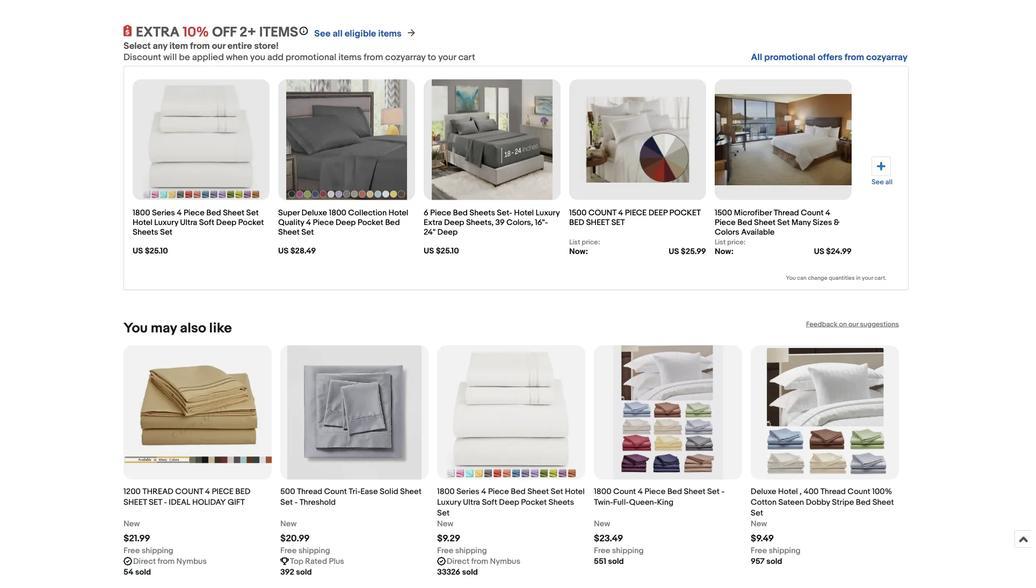 Task type: locate. For each thing, give the bounding box(es) containing it.
2 free from the left
[[280, 546, 297, 556]]

1 horizontal spatial promotional
[[765, 52, 816, 63]]

shipping inside the 'new $21.99 free shipping'
[[142, 546, 173, 556]]

1 horizontal spatial series
[[457, 487, 480, 497]]

0 horizontal spatial items
[[339, 52, 362, 63]]

1800 count 4 piece bed sheet set - twin-full-queen-king
[[594, 487, 725, 508]]

shipping for $21.99
[[142, 546, 173, 556]]

ultra inside 1800 series 4 piece bed sheet set hotel luxury ultra soft deep pocket sheets set
[[180, 218, 197, 228]]

you
[[250, 52, 265, 63]]

$21.99 text field
[[124, 534, 150, 545]]

free shipping text field down $23.49 text field
[[594, 546, 644, 556]]

deluxe right the super
[[302, 209, 327, 218]]

shipping inside the new $23.49 free shipping 551 sold
[[612, 546, 644, 556]]

0 horizontal spatial new text field
[[124, 519, 140, 530]]

sold down direct from nymbus text field
[[462, 568, 478, 577]]

count up full- in the right of the page
[[614, 487, 636, 497]]

- inside 500 thread count tri-ease solid sheet set - threshold
[[295, 498, 298, 508]]

new text field up $21.99 text field
[[124, 519, 140, 530]]

sold right 54 at the left of page
[[135, 568, 151, 577]]

4 inside 1500 count 4 piece deep pocket bed sheet set
[[619, 209, 624, 218]]

0 horizontal spatial ultra
[[180, 218, 197, 228]]

free down $20.99 text box
[[280, 546, 297, 556]]

series inside 1800 series 4 piece bed sheet set hotel luxury ultra soft deep pocket sheets set
[[152, 209, 175, 218]]

- inside 1800 count 4 piece bed sheet set - twin-full-queen-king
[[722, 487, 725, 497]]

2 1500 from the left
[[715, 209, 733, 218]]

$25.10 down extra at the top of the page
[[436, 247, 459, 256]]

sheet inside 1800 series 4 piece bed sheet set hotel luxury ultra soft deep pocket sheets set new $9.29 free shipping
[[528, 487, 549, 497]]

392
[[280, 568, 294, 577]]

0 vertical spatial piece
[[625, 209, 647, 218]]

bed inside 6 piece bed sheets set- hotel luxury extra deep sheets, 39 colors, 16"- 24" deep
[[453, 209, 468, 218]]

2 horizontal spatial pocket
[[521, 498, 547, 508]]

shipping up 957 sold text field
[[769, 546, 801, 556]]

1 nymbus from the left
[[177, 557, 207, 567]]

sheets inside 1800 series 4 piece bed sheet set hotel luxury ultra soft deep pocket sheets set
[[133, 228, 158, 238]]

hotel
[[389, 209, 409, 218], [514, 209, 534, 218], [133, 218, 153, 228], [565, 487, 585, 497], [779, 487, 798, 497]]

sheets
[[470, 209, 495, 218], [133, 228, 158, 238], [549, 498, 574, 508]]

$25.10 down 1800 series 4 piece bed sheet set hotel luxury ultra soft deep pocket sheets set
[[145, 247, 168, 256]]

1 list from the left
[[570, 239, 581, 247]]

sold down top
[[296, 568, 312, 577]]

free shipping text field down $9.29
[[437, 546, 487, 556]]

free shipping text field up top
[[280, 546, 330, 556]]

4 inside 1200 thread count 4 piece bed sheet set - ideal holiday gift
[[205, 487, 210, 497]]

1 horizontal spatial set
[[612, 218, 625, 228]]

piece
[[184, 209, 205, 218], [430, 209, 451, 218], [313, 218, 334, 228], [715, 218, 736, 228], [488, 487, 509, 497], [645, 487, 666, 497]]

price: down 1500 count 4 piece deep pocket bed sheet set
[[582, 239, 600, 247]]

1500 microfiber thread count 4 piece bed sheet set many sizes & colors available list price:
[[715, 209, 840, 247]]

0 vertical spatial set
[[612, 218, 625, 228]]

1 free shipping text field from the left
[[124, 546, 173, 556]]

from up "33326 sold"
[[471, 557, 489, 567]]

1 direct from nymbus from the left
[[133, 557, 207, 567]]

1 horizontal spatial pocket
[[358, 218, 384, 228]]

you left may
[[124, 321, 148, 337]]

piece inside 1800 series 4 piece bed sheet set hotel luxury ultra soft deep pocket sheets set new $9.29 free shipping
[[488, 487, 509, 497]]

1 horizontal spatial -
[[295, 498, 298, 508]]

0 horizontal spatial promotional
[[286, 52, 337, 63]]

0 horizontal spatial new text field
[[594, 519, 611, 530]]

4 shipping from the left
[[612, 546, 644, 556]]

2 horizontal spatial sheets
[[549, 498, 574, 508]]

$25.10 for set
[[145, 247, 168, 256]]

$25.10
[[145, 247, 168, 256], [436, 247, 459, 256]]

set left the deep
[[612, 218, 625, 228]]

1 horizontal spatial soft
[[482, 498, 498, 508]]

new text field for $23.49
[[594, 519, 611, 530]]

piece left the deep
[[625, 209, 647, 218]]

2+
[[240, 24, 256, 41]]

direct inside text box
[[133, 557, 156, 567]]

sold right 957
[[767, 557, 783, 567]]

1 horizontal spatial direct
[[447, 557, 470, 567]]

free up 957
[[751, 546, 768, 556]]

holiday
[[192, 498, 226, 508]]

0 vertical spatial our
[[212, 41, 226, 52]]

free up 551
[[594, 546, 611, 556]]

$23.49
[[594, 534, 624, 545]]

0 horizontal spatial direct from nymbus
[[133, 557, 207, 567]]

thread
[[774, 209, 799, 218], [297, 487, 322, 497], [821, 487, 846, 497]]

1 direct from the left
[[133, 557, 156, 567]]

free down $21.99 text field
[[124, 546, 140, 556]]

soft inside 1800 series 4 piece bed sheet set hotel luxury ultra soft deep pocket sheets set
[[199, 218, 215, 228]]

0 horizontal spatial count
[[175, 487, 203, 497]]

new text field up $23.49
[[594, 519, 611, 530]]

0 vertical spatial sheet
[[586, 218, 610, 228]]

direct up '33326 sold' text box
[[447, 557, 470, 567]]

new text field for $9.29
[[437, 519, 454, 530]]

1 vertical spatial bed
[[235, 487, 251, 497]]

now:
[[570, 247, 588, 257], [715, 247, 734, 257]]

pocket inside 1800 series 4 piece bed sheet set hotel luxury ultra soft deep pocket sheets set new $9.29 free shipping
[[521, 498, 547, 508]]

$20.99
[[280, 534, 310, 545]]

set
[[246, 209, 259, 218], [778, 218, 790, 228], [160, 228, 173, 238], [302, 228, 314, 238], [551, 487, 563, 497], [708, 487, 720, 497], [280, 498, 293, 508], [437, 509, 450, 518], [751, 509, 764, 518]]

1 horizontal spatial ultra
[[463, 498, 480, 508]]

promotional right "all"
[[765, 52, 816, 63]]

super
[[278, 209, 300, 218]]

series inside 1800 series 4 piece bed sheet set hotel luxury ultra soft deep pocket sheets set new $9.29 free shipping
[[457, 487, 480, 497]]

0 horizontal spatial luxury
[[154, 218, 178, 228]]

hotel inside 6 piece bed sheets set- hotel luxury extra deep sheets, 39 colors, 16"- 24" deep
[[514, 209, 534, 218]]

set inside 500 thread count tri-ease solid sheet set - threshold
[[280, 498, 293, 508]]

count up ideal
[[175, 487, 203, 497]]

0 horizontal spatial direct
[[133, 557, 156, 567]]

series for 1800 series 4 piece bed sheet set hotel luxury ultra soft deep pocket sheets set new $9.29 free shipping
[[457, 487, 480, 497]]

many
[[792, 218, 811, 228]]

count up stripe
[[848, 487, 871, 497]]

4 new from the left
[[594, 519, 611, 529]]

ease
[[361, 487, 378, 497]]

thread up threshold
[[297, 487, 322, 497]]

0 horizontal spatial free shipping text field
[[437, 546, 487, 556]]

54 sold
[[124, 568, 151, 577]]

new up $20.99 text box
[[280, 519, 297, 529]]

1 horizontal spatial direct from nymbus
[[447, 557, 521, 567]]

2 direct from the left
[[447, 557, 470, 567]]

1 vertical spatial count
[[175, 487, 203, 497]]

1 horizontal spatial new text field
[[751, 519, 767, 530]]

also
[[180, 321, 206, 337]]

0 horizontal spatial nymbus
[[177, 557, 207, 567]]

bed inside 1800 count 4 piece bed sheet set - twin-full-queen-king
[[668, 487, 683, 497]]

5 shipping from the left
[[769, 546, 801, 556]]

1 horizontal spatial now:
[[715, 247, 734, 257]]

0 horizontal spatial deluxe
[[302, 209, 327, 218]]

957 sold text field
[[751, 556, 783, 567]]

new inside 1800 series 4 piece bed sheet set hotel luxury ultra soft deep pocket sheets set new $9.29 free shipping
[[437, 519, 454, 529]]

0 horizontal spatial piece
[[212, 487, 234, 497]]

$21.99
[[124, 534, 150, 545]]

1 new text field from the left
[[594, 519, 611, 530]]

1 horizontal spatial new text field
[[280, 519, 297, 530]]

piece inside 1800 count 4 piece bed sheet set - twin-full-queen-king
[[645, 487, 666, 497]]

count
[[801, 209, 824, 218], [324, 487, 347, 497], [614, 487, 636, 497], [848, 487, 871, 497]]

deluxe up cotton
[[751, 487, 777, 497]]

free shipping text field down $21.99 text field
[[124, 546, 173, 556]]

2 free shipping text field from the left
[[280, 546, 330, 556]]

free for $23.49
[[594, 546, 611, 556]]

33326
[[437, 568, 461, 577]]

1800 for 1800 series 4 piece bed sheet set hotel luxury ultra soft deep pocket sheets set
[[133, 209, 150, 218]]

luxury inside 6 piece bed sheets set- hotel luxury extra deep sheets, 39 colors, 16"- 24" deep
[[536, 209, 560, 218]]

3 new from the left
[[437, 519, 454, 529]]

us $25.10
[[133, 247, 168, 256], [424, 247, 459, 256]]

392 sold
[[280, 568, 312, 577]]

0 vertical spatial deluxe
[[302, 209, 327, 218]]

thread up stripe
[[821, 487, 846, 497]]

sold right 551
[[608, 557, 624, 567]]

direct for $21.99
[[133, 557, 156, 567]]

pocket inside 1800 series 4 piece bed sheet set hotel luxury ultra soft deep pocket sheets set
[[238, 218, 264, 228]]

free shipping text field down $9.49
[[751, 546, 801, 556]]

3 new text field from the left
[[437, 519, 454, 530]]

all
[[333, 28, 343, 40], [886, 178, 893, 187]]

Free shipping text field
[[124, 546, 173, 556], [280, 546, 330, 556], [751, 546, 801, 556]]

suggestions
[[861, 321, 899, 329]]

sold for $21.99
[[135, 568, 151, 577]]

stripe
[[832, 498, 855, 508]]

soft inside 1800 series 4 piece bed sheet set hotel luxury ultra soft deep pocket sheets set new $9.29 free shipping
[[482, 498, 498, 508]]

Free shipping text field
[[437, 546, 487, 556], [594, 546, 644, 556]]

1 vertical spatial sheet
[[124, 498, 147, 508]]

deluxe inside 'deluxe hotel , 400 thread count 100% cotton sateen dobby stripe bed sheet set new $9.49 free shipping 957 sold'
[[751, 487, 777, 497]]

1 new from the left
[[124, 519, 140, 529]]

new up $21.99 text field
[[124, 519, 140, 529]]

direct from nymbus down the 'new $21.99 free shipping'
[[133, 557, 207, 567]]

nymbus for $21.99
[[177, 557, 207, 567]]

1 vertical spatial you
[[124, 321, 148, 337]]

shipping up direct from nymbus text field
[[456, 546, 487, 556]]

1 promotional from the left
[[286, 52, 337, 63]]

you for you may also like
[[124, 321, 148, 337]]

5 new from the left
[[751, 519, 767, 529]]

$20.99 text field
[[280, 534, 310, 545]]

1 vertical spatial all
[[886, 178, 893, 187]]

54 sold text field
[[124, 567, 151, 578]]

top
[[290, 557, 304, 567]]

0 horizontal spatial price:
[[582, 239, 600, 247]]

thread inside 1500 microfiber thread count 4 piece bed sheet set many sizes & colors available list price:
[[774, 209, 799, 218]]

add
[[268, 52, 284, 63]]

2 new text field from the left
[[280, 519, 297, 530]]

2 free shipping text field from the left
[[594, 546, 644, 556]]

from down the 'new $21.99 free shipping'
[[158, 557, 175, 567]]

soft for 1800 series 4 piece bed sheet set hotel luxury ultra soft deep pocket sheets set new $9.29 free shipping
[[482, 498, 498, 508]]

1 free shipping text field from the left
[[437, 546, 487, 556]]

-
[[722, 487, 725, 497], [164, 498, 167, 508], [295, 498, 298, 508]]

count up list price:
[[589, 209, 617, 218]]

luxury
[[536, 209, 560, 218], [154, 218, 178, 228], [437, 498, 461, 508]]

1 vertical spatial items
[[339, 52, 362, 63]]

direct from nymbus for $21.99
[[133, 557, 207, 567]]

0 horizontal spatial $25.10
[[145, 247, 168, 256]]

1 us from the left
[[133, 247, 143, 256]]

price: inside 1500 microfiber thread count 4 piece bed sheet set many sizes & colors available list price:
[[728, 239, 746, 247]]

0 horizontal spatial free shipping text field
[[124, 546, 173, 556]]

0 vertical spatial count
[[589, 209, 617, 218]]

2 now: from the left
[[715, 247, 734, 257]]

1 horizontal spatial see
[[872, 178, 884, 187]]

0 horizontal spatial bed
[[235, 487, 251, 497]]

new text field for $9.49
[[751, 519, 767, 530]]

0 horizontal spatial all
[[333, 28, 343, 40]]

Direct from Nymbus text field
[[447, 556, 521, 567]]

now: for 1500 count 4 piece deep pocket bed sheet set
[[570, 247, 588, 257]]

2 shipping from the left
[[299, 546, 330, 556]]

like
[[209, 321, 232, 337]]

direct
[[133, 557, 156, 567], [447, 557, 470, 567]]

1 horizontal spatial thread
[[774, 209, 799, 218]]

0 vertical spatial your
[[438, 52, 456, 63]]

1 horizontal spatial 1500
[[715, 209, 733, 218]]

2 $25.10 from the left
[[436, 247, 459, 256]]

shipping inside 'deluxe hotel , 400 thread count 100% cotton sateen dobby stripe bed sheet set new $9.49 free shipping 957 sold'
[[769, 546, 801, 556]]

1 vertical spatial series
[[457, 487, 480, 497]]

2 horizontal spatial -
[[722, 487, 725, 497]]

1 now: from the left
[[570, 247, 588, 257]]

0 horizontal spatial soft
[[199, 218, 215, 228]]

0 horizontal spatial list
[[570, 239, 581, 247]]

3 shipping from the left
[[456, 546, 487, 556]]

1500 microfiber thread count 4 piece bed sheet set many sizes & colors available link
[[715, 203, 852, 239]]

shipping up rated
[[299, 546, 330, 556]]

New text field
[[594, 519, 611, 530], [751, 519, 767, 530]]

1 1500 from the left
[[570, 209, 587, 218]]

0 horizontal spatial series
[[152, 209, 175, 218]]

shipping inside new $20.99 free shipping
[[299, 546, 330, 556]]

piece inside 6 piece bed sheets set- hotel luxury extra deep sheets, 39 colors, 16"- 24" deep
[[430, 209, 451, 218]]

4 inside super deluxe 1800 collection hotel quality 4 piece deep pocket bed sheet set
[[306, 218, 311, 228]]

see all link
[[872, 157, 893, 187]]

you for you can change quantities in your cart.
[[786, 275, 796, 282]]

2 us $25.10 from the left
[[424, 247, 459, 256]]

1800 inside 1800 series 4 piece bed sheet set hotel luxury ultra soft deep pocket sheets set
[[133, 209, 150, 218]]

new text field up $9.49 text field
[[751, 519, 767, 530]]

new inside new $20.99 free shipping
[[280, 519, 297, 529]]

price: down colors
[[728, 239, 746, 247]]

392 sold text field
[[280, 567, 312, 578]]

set down thread
[[149, 498, 162, 508]]

sheets for 1800 series 4 piece bed sheet set hotel luxury ultra soft deep pocket sheets set
[[133, 228, 158, 238]]

full-
[[614, 498, 629, 508]]

piece inside 1800 series 4 piece bed sheet set hotel luxury ultra soft deep pocket sheets set
[[184, 209, 205, 218]]

6 piece bed sheets set- hotel luxury extra deep sheets, 39 colors, 16"- 24" deep
[[424, 209, 560, 238]]

1 horizontal spatial price:
[[728, 239, 746, 247]]

0 horizontal spatial sheet
[[124, 498, 147, 508]]

piece inside 1500 count 4 piece deep pocket bed sheet set
[[625, 209, 647, 218]]

luxury inside 1800 series 4 piece bed sheet set hotel luxury ultra soft deep pocket sheets set
[[154, 218, 178, 228]]

2 promotional from the left
[[765, 52, 816, 63]]

1 horizontal spatial luxury
[[437, 498, 461, 508]]

New text field
[[124, 519, 140, 530], [280, 519, 297, 530], [437, 519, 454, 530]]

1 horizontal spatial count
[[589, 209, 617, 218]]

0 horizontal spatial your
[[438, 52, 456, 63]]

count inside 1200 thread count 4 piece bed sheet set - ideal holiday gift
[[175, 487, 203, 497]]

1 horizontal spatial items
[[378, 28, 402, 40]]

0 horizontal spatial now:
[[570, 247, 588, 257]]

0 horizontal spatial see
[[314, 28, 331, 40]]

bed up gift
[[235, 487, 251, 497]]

set
[[612, 218, 625, 228], [149, 498, 162, 508]]

1 new text field from the left
[[124, 519, 140, 530]]

new up the $9.29 text box
[[437, 519, 454, 529]]

1 horizontal spatial us $25.10
[[424, 247, 459, 256]]

2 list from the left
[[715, 239, 726, 247]]

new inside the new $23.49 free shipping 551 sold
[[594, 519, 611, 529]]

1 free from the left
[[124, 546, 140, 556]]

items
[[259, 24, 298, 41]]

direct from nymbus up "33326 sold"
[[447, 557, 521, 567]]

1 horizontal spatial nymbus
[[490, 557, 521, 567]]

new $20.99 free shipping
[[280, 519, 330, 556]]

3 us from the left
[[424, 247, 434, 256]]

1 vertical spatial piece
[[212, 487, 234, 497]]

price:
[[582, 239, 600, 247], [728, 239, 746, 247]]

0 horizontal spatial you
[[124, 321, 148, 337]]

items down the see all eligible items link
[[339, 52, 362, 63]]

bed inside 1500 count 4 piece deep pocket bed sheet set
[[570, 218, 585, 228]]

from right be
[[190, 41, 210, 52]]

our left the entire in the top of the page
[[212, 41, 226, 52]]

to
[[428, 52, 436, 63]]

nymbus inside text box
[[177, 557, 207, 567]]

0 horizontal spatial thread
[[297, 487, 322, 497]]

new up $9.49 text field
[[751, 519, 767, 529]]

1 horizontal spatial cozyarray
[[867, 52, 908, 63]]

1 vertical spatial ultra
[[463, 498, 480, 508]]

sheet inside 500 thread count tri-ease solid sheet set - threshold
[[400, 487, 422, 497]]

3 free from the left
[[437, 546, 454, 556]]

items right eligible
[[378, 28, 402, 40]]

1 vertical spatial set
[[149, 498, 162, 508]]

sheet inside super deluxe 1800 collection hotel quality 4 piece deep pocket bed sheet set
[[278, 228, 300, 238]]

your right to in the left top of the page
[[438, 52, 456, 63]]

new for $23.49
[[594, 519, 611, 529]]

1800 inside 1800 count 4 piece bed sheet set - twin-full-queen-king
[[594, 487, 612, 497]]

nymbus inside text field
[[490, 557, 521, 567]]

you
[[786, 275, 796, 282], [124, 321, 148, 337]]

1 vertical spatial our
[[849, 321, 859, 329]]

your right in
[[862, 275, 874, 282]]

soft for 1800 series 4 piece bed sheet set hotel luxury ultra soft deep pocket sheets set
[[199, 218, 215, 228]]

$24.99
[[827, 247, 852, 257]]

0 vertical spatial sheets
[[470, 209, 495, 218]]

bed up list price:
[[570, 218, 585, 228]]

1800 inside 1800 series 4 piece bed sheet set hotel luxury ultra soft deep pocket sheets set new $9.29 free shipping
[[437, 487, 455, 497]]

bed inside 1500 microfiber thread count 4 piece bed sheet set many sizes & colors available list price:
[[738, 218, 753, 228]]

new text field up $20.99 text box
[[280, 519, 297, 530]]

1500 up list price:
[[570, 209, 587, 218]]

set inside 1800 count 4 piece bed sheet set - twin-full-queen-king
[[708, 487, 720, 497]]

0 horizontal spatial -
[[164, 498, 167, 508]]

1 horizontal spatial bed
[[570, 218, 585, 228]]

free shipping text field for $20.99
[[280, 546, 330, 556]]

promotional right add
[[286, 52, 337, 63]]

1 horizontal spatial list
[[715, 239, 726, 247]]

new up $23.49
[[594, 519, 611, 529]]

0 horizontal spatial cozyarray
[[385, 52, 426, 63]]

sheets inside 1800 series 4 piece bed sheet set hotel luxury ultra soft deep pocket sheets set new $9.29 free shipping
[[549, 498, 574, 508]]

sheet inside 1200 thread count 4 piece bed sheet set - ideal holiday gift
[[124, 498, 147, 508]]

2 direct from nymbus from the left
[[447, 557, 521, 567]]

sheet up list price:
[[586, 218, 610, 228]]

nymbus
[[177, 557, 207, 567], [490, 557, 521, 567]]

plus
[[329, 557, 344, 567]]

count left the tri-
[[324, 487, 347, 497]]

thread right microfiber
[[774, 209, 799, 218]]

4 inside 1500 microfiber thread count 4 piece bed sheet set many sizes & colors available list price:
[[826, 209, 831, 218]]

free down the $9.29 text box
[[437, 546, 454, 556]]

2 new text field from the left
[[751, 519, 767, 530]]

piece up gift
[[212, 487, 234, 497]]

free inside the new $23.49 free shipping 551 sold
[[594, 546, 611, 556]]

- inside 1200 thread count 4 piece bed sheet set - ideal holiday gift
[[164, 498, 167, 508]]

0 horizontal spatial pocket
[[238, 218, 264, 228]]

shipping up 551 sold text field
[[612, 546, 644, 556]]

pocket
[[238, 218, 264, 228], [358, 218, 384, 228], [521, 498, 547, 508]]

$28.49
[[291, 247, 316, 256]]

free
[[124, 546, 140, 556], [280, 546, 297, 556], [437, 546, 454, 556], [594, 546, 611, 556], [751, 546, 768, 556]]

2 horizontal spatial free shipping text field
[[751, 546, 801, 556]]

2 price: from the left
[[728, 239, 746, 247]]

count left the & on the top right of page
[[801, 209, 824, 218]]

list
[[124, 337, 908, 580]]

free shipping text field for $21.99
[[124, 546, 173, 556]]

1 horizontal spatial $25.10
[[436, 247, 459, 256]]

shipping
[[142, 546, 173, 556], [299, 546, 330, 556], [456, 546, 487, 556], [612, 546, 644, 556], [769, 546, 801, 556]]

5 free from the left
[[751, 546, 768, 556]]

our right on at right bottom
[[849, 321, 859, 329]]

series
[[152, 209, 175, 218], [457, 487, 480, 497]]

1 shipping from the left
[[142, 546, 173, 556]]

store!
[[254, 41, 279, 52]]

1 price: from the left
[[582, 239, 600, 247]]

1500 inside 1500 count 4 piece deep pocket bed sheet set
[[570, 209, 587, 218]]

see
[[314, 28, 331, 40], [872, 178, 884, 187]]

ultra inside 1800 series 4 piece bed sheet set hotel luxury ultra soft deep pocket sheets set new $9.29 free shipping
[[463, 498, 480, 508]]

1 vertical spatial deluxe
[[751, 487, 777, 497]]

free inside 'deluxe hotel , 400 thread count 100% cotton sateen dobby stripe bed sheet set new $9.49 free shipping 957 sold'
[[751, 546, 768, 556]]

rated
[[305, 557, 327, 567]]

0 vertical spatial series
[[152, 209, 175, 218]]

bed inside super deluxe 1800 collection hotel quality 4 piece deep pocket bed sheet set
[[385, 218, 400, 228]]

1 horizontal spatial you
[[786, 275, 796, 282]]

1 horizontal spatial your
[[862, 275, 874, 282]]

sheet down 1200
[[124, 498, 147, 508]]

list
[[570, 239, 581, 247], [715, 239, 726, 247]]

from inside text box
[[158, 557, 175, 567]]

1 us $25.10 from the left
[[133, 247, 168, 256]]

will
[[163, 52, 177, 63]]

1 $25.10 from the left
[[145, 247, 168, 256]]

1800
[[133, 209, 150, 218], [329, 209, 347, 218], [437, 487, 455, 497], [594, 487, 612, 497]]

6 piece bed sheets set- hotel luxury extra deep sheets, 39 colors, 16"- 24" deep link
[[424, 203, 561, 239]]

sheets for 1800 series 4 piece bed sheet set hotel luxury ultra soft deep pocket sheets set new $9.29 free shipping
[[549, 498, 574, 508]]

1 horizontal spatial deluxe
[[751, 487, 777, 497]]

0 vertical spatial you
[[786, 275, 796, 282]]

1 horizontal spatial free shipping text field
[[594, 546, 644, 556]]

1 horizontal spatial free shipping text field
[[280, 546, 330, 556]]

soft
[[199, 218, 215, 228], [482, 498, 498, 508]]

new $23.49 free shipping 551 sold
[[594, 519, 644, 567]]

2 horizontal spatial new text field
[[437, 519, 454, 530]]

2 nymbus from the left
[[490, 557, 521, 567]]

0 vertical spatial ultra
[[180, 218, 197, 228]]

Top Rated Plus text field
[[290, 556, 344, 567]]

direct up 54 sold text field
[[133, 557, 156, 567]]

thread inside 500 thread count tri-ease solid sheet set - threshold
[[297, 487, 322, 497]]

2 horizontal spatial luxury
[[536, 209, 560, 218]]

shipping up direct from nymbus text box
[[142, 546, 173, 556]]

2 new from the left
[[280, 519, 297, 529]]

set inside super deluxe 1800 collection hotel quality 4 piece deep pocket bed sheet set
[[302, 228, 314, 238]]

0 horizontal spatial us $25.10
[[133, 247, 168, 256]]

4 free from the left
[[594, 546, 611, 556]]

1 horizontal spatial all
[[886, 178, 893, 187]]

from down eligible
[[364, 52, 383, 63]]

2 us from the left
[[278, 247, 289, 256]]

0 horizontal spatial 1500
[[570, 209, 587, 218]]

extra
[[136, 24, 180, 41]]

1 horizontal spatial our
[[849, 321, 859, 329]]

1500 up colors
[[715, 209, 733, 218]]

piece inside super deluxe 1800 collection hotel quality 4 piece deep pocket bed sheet set
[[313, 218, 334, 228]]

free inside the 'new $21.99 free shipping'
[[124, 546, 140, 556]]

set-
[[497, 209, 513, 218]]

0 horizontal spatial sheets
[[133, 228, 158, 238]]

new text field up the $9.29 text box
[[437, 519, 454, 530]]

count inside 'deluxe hotel , 400 thread count 100% cotton sateen dobby stripe bed sheet set new $9.49 free shipping 957 sold'
[[848, 487, 871, 497]]

from
[[190, 41, 210, 52], [364, 52, 383, 63], [845, 52, 865, 63], [158, 557, 175, 567], [471, 557, 489, 567]]

1500 inside 1500 microfiber thread count 4 piece bed sheet set many sizes & colors available list price:
[[715, 209, 733, 218]]

1 vertical spatial see
[[872, 178, 884, 187]]

hotel inside 1800 series 4 piece bed sheet set hotel luxury ultra soft deep pocket sheets set new $9.29 free shipping
[[565, 487, 585, 497]]

count
[[589, 209, 617, 218], [175, 487, 203, 497]]

deep
[[216, 218, 237, 228], [336, 218, 356, 228], [444, 218, 465, 228], [438, 228, 458, 238], [499, 498, 520, 508]]

select
[[124, 41, 151, 52]]

cozyarray
[[385, 52, 426, 63], [867, 52, 908, 63]]

you left can
[[786, 275, 796, 282]]

us
[[133, 247, 143, 256], [278, 247, 289, 256], [424, 247, 434, 256], [669, 247, 679, 257], [814, 247, 825, 257]]

deluxe inside super deluxe 1800 collection hotel quality 4 piece deep pocket bed sheet set
[[302, 209, 327, 218]]

0 vertical spatial see
[[314, 28, 331, 40]]

1 vertical spatial soft
[[482, 498, 498, 508]]

you can change quantities in your cart.
[[786, 275, 887, 282]]

0 vertical spatial soft
[[199, 218, 215, 228]]

1 cozyarray from the left
[[385, 52, 426, 63]]



Task type: vqa. For each thing, say whether or not it's contained in the screenshot.
payments in the left bottom of the page
no



Task type: describe. For each thing, give the bounding box(es) containing it.
applied
[[192, 52, 224, 63]]

all promotional offers from cozyarray
[[752, 52, 908, 63]]

us $28.49
[[278, 247, 316, 256]]

items inside select any item from our entire store! discount will be applied when you add promotional items from cozyarray to your cart
[[339, 52, 362, 63]]

off
[[212, 24, 237, 41]]

$9.49 text field
[[751, 534, 774, 545]]

all
[[752, 52, 763, 63]]

39
[[496, 218, 505, 228]]

,
[[800, 487, 802, 497]]

from right offers
[[845, 52, 865, 63]]

pocket for 1800 series 4 piece bed sheet set hotel luxury ultra soft deep pocket sheets set new $9.29 free shipping
[[521, 498, 547, 508]]

item
[[170, 41, 188, 52]]

free for $20.99
[[280, 546, 297, 556]]

33326 sold
[[437, 568, 478, 577]]

set inside 1500 microfiber thread count 4 piece bed sheet set many sizes & colors available list price:
[[778, 218, 790, 228]]

see for see all
[[872, 178, 884, 187]]

sold inside the new $23.49 free shipping 551 sold
[[608, 557, 624, 567]]

24"
[[424, 228, 436, 238]]

deep inside 1800 series 4 piece bed sheet set hotel luxury ultra soft deep pocket sheets set
[[216, 218, 237, 228]]

may
[[151, 321, 177, 337]]

shipping for $23.49
[[612, 546, 644, 556]]

piece inside 1500 microfiber thread count 4 piece bed sheet set many sizes & colors available list price:
[[715, 218, 736, 228]]

bed inside 1200 thread count 4 piece bed sheet set - ideal holiday gift
[[235, 487, 251, 497]]

deluxe hotel , 400 thread count 100% cotton sateen dobby stripe bed sheet set new $9.49 free shipping 957 sold
[[751, 487, 894, 567]]

any
[[153, 41, 167, 52]]

microfiber
[[734, 209, 772, 218]]

$25.99
[[681, 247, 707, 257]]

1200
[[124, 487, 141, 497]]

shipping inside 1800 series 4 piece bed sheet set hotel luxury ultra soft deep pocket sheets set new $9.29 free shipping
[[456, 546, 487, 556]]

- for $21.99
[[164, 498, 167, 508]]

our inside select any item from our entire store! discount will be applied when you add promotional items from cozyarray to your cart
[[212, 41, 226, 52]]

6
[[424, 209, 429, 218]]

sold for $9.29
[[462, 568, 478, 577]]

count inside 1500 microfiber thread count 4 piece bed sheet set many sizes & colors available list price:
[[801, 209, 824, 218]]

sheets inside 6 piece bed sheets set- hotel luxury extra deep sheets, 39 colors, 16"- 24" deep
[[470, 209, 495, 218]]

4 inside 1800 series 4 piece bed sheet set hotel luxury ultra soft deep pocket sheets set new $9.29 free shipping
[[482, 487, 487, 497]]

$9.29 text field
[[437, 534, 461, 545]]

quantities
[[829, 275, 855, 282]]

us for 1800 series 4 piece bed sheet set hotel luxury ultra soft deep pocket sheets set
[[133, 247, 143, 256]]

1800 for 1800 count 4 piece bed sheet set - twin-full-queen-king
[[594, 487, 612, 497]]

10%
[[183, 24, 209, 41]]

twin-
[[594, 498, 614, 508]]

bed inside 'deluxe hotel , 400 thread count 100% cotton sateen dobby stripe bed sheet set new $9.49 free shipping 957 sold'
[[856, 498, 871, 508]]

available
[[742, 228, 775, 238]]

feedback
[[807, 321, 838, 329]]

direct for $9.29
[[447, 557, 470, 567]]

sheets,
[[466, 218, 494, 228]]

sheet inside 1500 microfiber thread count 4 piece bed sheet set many sizes & colors available list price:
[[755, 218, 776, 228]]

cart.
[[875, 275, 887, 282]]

sheet inside 1800 count 4 piece bed sheet set - twin-full-queen-king
[[684, 487, 706, 497]]

551 sold text field
[[594, 556, 624, 567]]

1200 thread count 4 piece bed sheet set - ideal holiday gift
[[124, 487, 251, 508]]

us $25.10 for sheets
[[133, 247, 168, 256]]

1800 series 4 piece bed sheet set hotel luxury ultra soft deep pocket sheets set new $9.29 free shipping
[[437, 487, 585, 556]]

deep
[[649, 209, 668, 218]]

change
[[808, 275, 828, 282]]

us for super deluxe 1800 collection hotel quality 4 piece deep pocket bed sheet set
[[278, 247, 289, 256]]

new text field for $21.99
[[124, 519, 140, 530]]

- for $20.99
[[295, 498, 298, 508]]

500
[[280, 487, 295, 497]]

select any item from our entire store! discount will be applied when you add promotional items from cozyarray to your cart
[[124, 41, 475, 63]]

on
[[840, 321, 847, 329]]

400
[[804, 487, 819, 497]]

threshold
[[300, 498, 336, 508]]

super deluxe 1800 collection hotel quality 4 piece deep pocket bed sheet set link
[[278, 203, 415, 239]]

1800 series 4 piece bed sheet set hotel luxury ultra soft deep pocket sheets set
[[133, 209, 264, 238]]

cotton
[[751, 498, 777, 508]]

$25.10 for deep
[[436, 247, 459, 256]]

free shipping text field for $23.49
[[594, 546, 644, 556]]

set inside 1500 count 4 piece deep pocket bed sheet set
[[612, 218, 625, 228]]

us $25.99
[[669, 247, 707, 257]]

3 free shipping text field from the left
[[751, 546, 801, 556]]

free shipping text field for $9.29
[[437, 546, 487, 556]]

2 cozyarray from the left
[[867, 52, 908, 63]]

1800 for 1800 series 4 piece bed sheet set hotel luxury ultra soft deep pocket sheets set new $9.29 free shipping
[[437, 487, 455, 497]]

count inside 1800 count 4 piece bed sheet set - twin-full-queen-king
[[614, 487, 636, 497]]

see for see all eligible items
[[314, 28, 331, 40]]

1500 for 1500 count 4 piece deep pocket bed sheet set
[[570, 209, 587, 218]]

dobby
[[806, 498, 831, 508]]

free inside 1800 series 4 piece bed sheet set hotel luxury ultra soft deep pocket sheets set new $9.29 free shipping
[[437, 546, 454, 556]]

super deluxe 1800 collection hotel quality 4 piece deep pocket bed sheet set
[[278, 209, 409, 238]]

sold inside 'deluxe hotel , 400 thread count 100% cotton sateen dobby stripe bed sheet set new $9.49 free shipping 957 sold'
[[767, 557, 783, 567]]

sold for $20.99
[[296, 568, 312, 577]]

your inside select any item from our entire store! discount will be applied when you add promotional items from cozyarray to your cart
[[438, 52, 456, 63]]

1500 count 4 piece deep pocket bed sheet set
[[570, 209, 701, 228]]

1500 count 4 piece deep pocket bed sheet set link
[[570, 203, 707, 239]]

list containing $21.99
[[124, 337, 908, 580]]

entire
[[228, 41, 252, 52]]

eligible
[[345, 28, 376, 40]]

us for 6 piece bed sheets set- hotel luxury extra deep sheets, 39 colors, 16"- 24" deep
[[424, 247, 434, 256]]

thread
[[143, 487, 174, 497]]

king
[[657, 498, 674, 508]]

new $21.99 free shipping
[[124, 519, 173, 556]]

&
[[834, 218, 840, 228]]

cozyarray inside select any item from our entire store! discount will be applied when you add promotional items from cozyarray to your cart
[[385, 52, 426, 63]]

offers
[[818, 52, 843, 63]]

now: for 1500 microfiber thread count 4 piece bed sheet set many sizes & colors available
[[715, 247, 734, 257]]

pocket inside super deluxe 1800 collection hotel quality 4 piece deep pocket bed sheet set
[[358, 218, 384, 228]]

collection
[[348, 209, 387, 218]]

54
[[124, 568, 133, 577]]

deep inside 1800 series 4 piece bed sheet set hotel luxury ultra soft deep pocket sheets set new $9.29 free shipping
[[499, 498, 520, 508]]

count inside 500 thread count tri-ease solid sheet set - threshold
[[324, 487, 347, 497]]

bed inside 1800 series 4 piece bed sheet set hotel luxury ultra soft deep pocket sheets set new $9.29 free shipping
[[511, 487, 526, 497]]

4 us from the left
[[669, 247, 679, 257]]

you may also like
[[124, 321, 232, 337]]

all for see all eligible items
[[333, 28, 343, 40]]

$23.49 text field
[[594, 534, 624, 545]]

new for $21.99
[[124, 519, 140, 529]]

ideal
[[169, 498, 191, 508]]

luxury for 1800 series 4 piece bed sheet set hotel luxury ultra soft deep pocket sheets set new $9.29 free shipping
[[437, 498, 461, 508]]

all for see all
[[886, 178, 893, 187]]

us $25.10 for 24"
[[424, 247, 459, 256]]

pocket for 1800 series 4 piece bed sheet set hotel luxury ultra soft deep pocket sheets set
[[238, 218, 264, 228]]

Direct from Nymbus text field
[[133, 556, 207, 567]]

4 inside 1800 series 4 piece bed sheet set hotel luxury ultra soft deep pocket sheets set
[[177, 209, 182, 218]]

100%
[[873, 487, 893, 497]]

new for $20.99
[[280, 519, 297, 529]]

set inside 1200 thread count 4 piece bed sheet set - ideal holiday gift
[[149, 498, 162, 508]]

series for 1800 series 4 piece bed sheet set hotel luxury ultra soft deep pocket sheets set
[[152, 209, 175, 218]]

extra 10% off 2+ items
[[136, 24, 298, 41]]

sheet inside 1800 series 4 piece bed sheet set hotel luxury ultra soft deep pocket sheets set
[[223, 209, 245, 218]]

957
[[751, 557, 765, 567]]

promotional inside select any item from our entire store! discount will be applied when you add promotional items from cozyarray to your cart
[[286, 52, 337, 63]]

gift
[[228, 498, 245, 508]]

luxury for 1800 series 4 piece bed sheet set hotel luxury ultra soft deep pocket sheets set
[[154, 218, 178, 228]]

ultra for 1800 series 4 piece bed sheet set hotel luxury ultra soft deep pocket sheets set new $9.29 free shipping
[[463, 498, 480, 508]]

nymbus for $9.29
[[490, 557, 521, 567]]

shipping for $20.99
[[299, 546, 330, 556]]

discount
[[124, 52, 161, 63]]

list price:
[[570, 239, 600, 247]]

queen-
[[629, 498, 657, 508]]

list inside 1500 microfiber thread count 4 piece bed sheet set many sizes & colors available list price:
[[715, 239, 726, 247]]

set inside 'deluxe hotel , 400 thread count 100% cotton sateen dobby stripe bed sheet set new $9.49 free shipping 957 sold'
[[751, 509, 764, 518]]

feedback on our suggestions
[[807, 321, 899, 329]]

free for $21.99
[[124, 546, 140, 556]]

hotel inside super deluxe 1800 collection hotel quality 4 piece deep pocket bed sheet set
[[389, 209, 409, 218]]

33326 sold text field
[[437, 567, 478, 578]]

thread inside 'deluxe hotel , 400 thread count 100% cotton sateen dobby stripe bed sheet set new $9.49 free shipping 957 sold'
[[821, 487, 846, 497]]

new text field for $20.99
[[280, 519, 297, 530]]

$9.49
[[751, 534, 774, 545]]

16"-
[[535, 218, 548, 228]]

sheet inside 'deluxe hotel , 400 thread count 100% cotton sateen dobby stripe bed sheet set new $9.49 free shipping 957 sold'
[[873, 498, 894, 508]]

colors
[[715, 228, 740, 238]]

see all eligible items
[[314, 28, 402, 40]]

1500 for 1500 microfiber thread count 4 piece bed sheet set many sizes & colors available list price:
[[715, 209, 733, 218]]

5 us from the left
[[814, 247, 825, 257]]

sizes
[[813, 218, 833, 228]]

4 inside 1800 count 4 piece bed sheet set - twin-full-queen-king
[[638, 487, 643, 497]]

colors,
[[507, 218, 533, 228]]

new inside 'deluxe hotel , 400 thread count 100% cotton sateen dobby stripe bed sheet set new $9.49 free shipping 957 sold'
[[751, 519, 767, 529]]

bed inside 1800 series 4 piece bed sheet set hotel luxury ultra soft deep pocket sheets set
[[206, 209, 221, 218]]

direct from nymbus for $9.29
[[447, 557, 521, 567]]

tri-
[[349, 487, 361, 497]]

sheet inside 1500 count 4 piece deep pocket bed sheet set
[[586, 218, 610, 228]]

1 vertical spatial your
[[862, 275, 874, 282]]

from inside text field
[[471, 557, 489, 567]]

0 vertical spatial items
[[378, 28, 402, 40]]

ultra for 1800 series 4 piece bed sheet set hotel luxury ultra soft deep pocket sheets set
[[180, 218, 197, 228]]

see all
[[872, 178, 893, 187]]

1800 series 4 piece bed sheet set hotel luxury ultra soft deep pocket sheets set link
[[133, 203, 270, 239]]

be
[[179, 52, 190, 63]]

extra
[[424, 218, 442, 228]]

piece inside 1200 thread count 4 piece bed sheet set - ideal holiday gift
[[212, 487, 234, 497]]

see all eligible items link
[[314, 28, 402, 40]]

hotel inside 1800 series 4 piece bed sheet set hotel luxury ultra soft deep pocket sheets set
[[133, 218, 153, 228]]

us $24.99
[[814, 247, 852, 257]]

hotel inside 'deluxe hotel , 400 thread count 100% cotton sateen dobby stripe bed sheet set new $9.49 free shipping 957 sold'
[[779, 487, 798, 497]]

top rated plus
[[290, 557, 344, 567]]

deep inside super deluxe 1800 collection hotel quality 4 piece deep pocket bed sheet set
[[336, 218, 356, 228]]

solid
[[380, 487, 399, 497]]

count inside 1500 count 4 piece deep pocket bed sheet set
[[589, 209, 617, 218]]

1800 inside super deluxe 1800 collection hotel quality 4 piece deep pocket bed sheet set
[[329, 209, 347, 218]]



